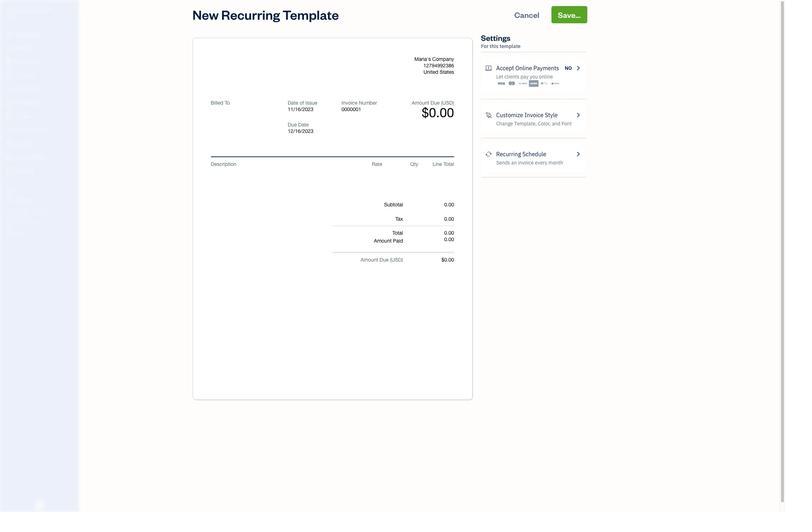 Task type: vqa. For each thing, say whether or not it's contained in the screenshot.
the Date of Issue
no



Task type: describe. For each thing, give the bounding box(es) containing it.
paintbrush image
[[485, 111, 492, 120]]

subtotal
[[384, 202, 403, 208]]

save…
[[558, 10, 581, 20]]

2 0.00 from the top
[[444, 216, 454, 222]]

) for amount due ( usd )
[[402, 257, 403, 263]]

team members image
[[5, 197, 77, 203]]

billed to
[[211, 100, 230, 106]]

invoice
[[518, 160, 534, 166]]

template
[[500, 43, 521, 50]]

new recurring template
[[193, 6, 339, 23]]

qty
[[410, 161, 418, 167]]

let clients pay you online
[[496, 74, 553, 80]]

template,
[[514, 121, 537, 127]]

visa image
[[496, 80, 506, 87]]

clients
[[504, 74, 519, 80]]

items and services image
[[5, 209, 77, 215]]

to
[[225, 100, 230, 106]]

maria's company owner
[[6, 6, 51, 20]]

paid
[[393, 238, 403, 244]]

mastercard image
[[507, 80, 517, 87]]

change template, color, and font
[[496, 121, 572, 127]]

accept online payments
[[496, 65, 559, 72]]

color,
[[538, 121, 551, 127]]

0000001 button
[[342, 106, 394, 113]]

refresh image
[[485, 150, 492, 159]]

rate
[[372, 161, 382, 167]]

payments
[[534, 65, 559, 72]]

11/16/2023
[[288, 107, 314, 112]]

font
[[562, 121, 572, 127]]

expense image
[[5, 99, 13, 107]]

online
[[539, 74, 553, 80]]

online
[[515, 65, 532, 72]]

money image
[[5, 140, 13, 147]]

let
[[496, 74, 503, 80]]

amount for amount due ( usd )
[[361, 257, 378, 263]]

of
[[300, 100, 304, 106]]

schedule
[[522, 151, 546, 158]]

description
[[211, 161, 236, 167]]

accept
[[496, 65, 514, 72]]

usd for amount due ( usd ) $0.00
[[442, 100, 453, 106]]

report image
[[5, 168, 13, 175]]

invoice inside invoice number 0000001
[[342, 100, 358, 106]]

chevronright image for no
[[575, 64, 582, 72]]

owner
[[6, 14, 19, 20]]

discover image
[[518, 80, 528, 87]]

tax
[[395, 216, 403, 222]]

due for amount due ( usd ) $0.00
[[431, 100, 440, 106]]

line
[[433, 161, 442, 167]]

cancel button
[[508, 6, 546, 23]]

company for maria's company owner
[[26, 6, 51, 14]]

settings for this template
[[481, 33, 521, 50]]

maria's company 12794992386 united states
[[415, 56, 454, 75]]

0 vertical spatial total
[[444, 161, 454, 167]]

1 0.00 from the top
[[444, 202, 454, 208]]

invoice number 0000001
[[342, 100, 377, 112]]

settings
[[481, 33, 511, 43]]

$0.00 inside amount due ( usd ) $0.00
[[422, 105, 454, 120]]

settings image
[[5, 232, 77, 238]]

bank connections image
[[5, 220, 77, 226]]

date inside date of issue 11/16/2023
[[288, 100, 298, 106]]

this
[[490, 43, 499, 50]]

bank image
[[551, 80, 560, 87]]

( for amount due ( usd )
[[390, 257, 391, 263]]

client image
[[5, 45, 13, 52]]

month
[[549, 160, 563, 166]]

1 horizontal spatial invoice
[[525, 112, 544, 119]]

) for amount due ( usd ) $0.00
[[453, 100, 454, 106]]

amount inside 'total amount paid'
[[374, 238, 392, 244]]

states
[[440, 69, 454, 75]]

( for amount due ( usd ) $0.00
[[441, 100, 442, 106]]

save… button
[[552, 6, 587, 23]]



Task type: locate. For each thing, give the bounding box(es) containing it.
apps image
[[5, 186, 77, 192]]

maria's inside maria's company 12794992386 united states
[[415, 56, 431, 62]]

chevronright image
[[575, 64, 582, 72], [575, 150, 582, 159]]

due
[[431, 100, 440, 106], [288, 122, 297, 128], [380, 257, 389, 263]]

1 horizontal spatial company
[[432, 56, 454, 62]]

chart image
[[5, 154, 13, 161]]

0 vertical spatial maria's
[[6, 6, 25, 14]]

12/16/2023 button
[[288, 128, 331, 135]]

( inside amount due ( usd ) $0.00
[[441, 100, 442, 106]]

1 vertical spatial $0.00
[[442, 257, 454, 263]]

timer image
[[5, 127, 13, 134]]

total up "paid"
[[392, 230, 403, 236]]

1 vertical spatial due
[[288, 122, 297, 128]]

due for amount due ( usd )
[[380, 257, 389, 263]]

invoice image
[[5, 72, 13, 79]]

onlinesales image
[[485, 64, 492, 72]]

freshbooks image
[[34, 501, 45, 510]]

0 horizontal spatial usd
[[391, 257, 402, 263]]

12794992386
[[423, 63, 454, 69]]

due inside due date 12/16/2023
[[288, 122, 297, 128]]

11/16/2023 button
[[288, 106, 331, 113]]

line total
[[433, 161, 454, 167]]

0 horizontal spatial maria's
[[6, 6, 25, 14]]

1 vertical spatial invoice
[[525, 112, 544, 119]]

(
[[441, 100, 442, 106], [390, 257, 391, 263]]

( down states
[[441, 100, 442, 106]]

0 vertical spatial amount
[[412, 100, 429, 106]]

0 horizontal spatial (
[[390, 257, 391, 263]]

date inside due date 12/16/2023
[[298, 122, 309, 128]]

amount left "paid"
[[374, 238, 392, 244]]

style
[[545, 112, 558, 119]]

1 vertical spatial date
[[298, 122, 309, 128]]

total right line
[[444, 161, 454, 167]]

amount inside amount due ( usd ) $0.00
[[412, 100, 429, 106]]

template
[[283, 6, 339, 23]]

invoice
[[342, 100, 358, 106], [525, 112, 544, 119]]

usd inside amount due ( usd ) $0.00
[[442, 100, 453, 106]]

amount due ( usd )
[[361, 257, 403, 263]]

usd
[[442, 100, 453, 106], [391, 257, 402, 263]]

1 vertical spatial chevronright image
[[575, 150, 582, 159]]

1 horizontal spatial (
[[441, 100, 442, 106]]

1 chevronright image from the top
[[575, 64, 582, 72]]

3 0.00 from the top
[[444, 230, 454, 236]]

usd down states
[[442, 100, 453, 106]]

usd for amount due ( usd )
[[391, 257, 402, 263]]

united
[[424, 69, 438, 75]]

) inside amount due ( usd ) $0.00
[[453, 100, 454, 106]]

1 vertical spatial maria's
[[415, 56, 431, 62]]

date up the 12/16/2023
[[298, 122, 309, 128]]

number
[[359, 100, 377, 106]]

you
[[530, 74, 538, 80]]

company inside maria's company 12794992386 united states
[[432, 56, 454, 62]]

due down united
[[431, 100, 440, 106]]

total amount paid
[[374, 230, 403, 244]]

due inside amount due ( usd ) $0.00
[[431, 100, 440, 106]]

company inside maria's company owner
[[26, 6, 51, 14]]

issue
[[306, 100, 317, 106]]

cancel
[[514, 10, 540, 20]]

0 vertical spatial recurring
[[221, 6, 280, 23]]

american express image
[[529, 80, 539, 87]]

recurring schedule
[[496, 151, 546, 158]]

billed
[[211, 100, 223, 106]]

for
[[481, 43, 489, 50]]

usd down "paid"
[[391, 257, 402, 263]]

( down 'total amount paid' at the top
[[390, 257, 391, 263]]

amount down 'total amount paid' at the top
[[361, 257, 378, 263]]

pay
[[521, 74, 529, 80]]

1 vertical spatial usd
[[391, 257, 402, 263]]

0 vertical spatial invoice
[[342, 100, 358, 106]]

1 vertical spatial amount
[[374, 238, 392, 244]]

date
[[288, 100, 298, 106], [298, 122, 309, 128]]

due up the 12/16/2023
[[288, 122, 297, 128]]

an
[[511, 160, 517, 166]]

sends
[[496, 160, 510, 166]]

0 vertical spatial )
[[453, 100, 454, 106]]

0 horizontal spatial total
[[392, 230, 403, 236]]

2 vertical spatial due
[[380, 257, 389, 263]]

project image
[[5, 113, 13, 120]]

date of issue 11/16/2023
[[288, 100, 317, 112]]

due date 12/16/2023
[[288, 122, 314, 134]]

0 vertical spatial chevronright image
[[575, 64, 582, 72]]

4 0.00 from the top
[[444, 237, 454, 243]]

) down "paid"
[[402, 257, 403, 263]]

0 horizontal spatial invoice
[[342, 100, 358, 106]]

0 horizontal spatial due
[[288, 122, 297, 128]]

0 horizontal spatial company
[[26, 6, 51, 14]]

no
[[565, 65, 572, 71]]

dashboard image
[[5, 31, 13, 38]]

0000001
[[342, 107, 361, 112]]

1 horizontal spatial total
[[444, 161, 454, 167]]

company for maria's company 12794992386 united states
[[432, 56, 454, 62]]

) down states
[[453, 100, 454, 106]]

recurring
[[221, 6, 280, 23], [496, 151, 521, 158]]

0.00
[[444, 202, 454, 208], [444, 216, 454, 222], [444, 230, 454, 236], [444, 237, 454, 243]]

12/16/2023
[[288, 128, 314, 134]]

and
[[552, 121, 561, 127]]

maria's
[[6, 6, 25, 14], [415, 56, 431, 62]]

invoice up 0000001
[[342, 100, 358, 106]]

2 chevronright image from the top
[[575, 150, 582, 159]]

2 vertical spatial amount
[[361, 257, 378, 263]]

amount down united
[[412, 100, 429, 106]]

customize invoice style
[[496, 112, 558, 119]]

chevronright image
[[575, 111, 582, 120]]

chevronright image for recurring schedule
[[575, 150, 582, 159]]

apple pay image
[[540, 80, 549, 87]]

sends an invoice every month
[[496, 160, 563, 166]]

)
[[453, 100, 454, 106], [402, 257, 403, 263]]

change
[[496, 121, 513, 127]]

maria's for maria's company 12794992386 united states
[[415, 56, 431, 62]]

amount due ( usd ) $0.00
[[412, 100, 454, 120]]

maria's up owner
[[6, 6, 25, 14]]

total
[[444, 161, 454, 167], [392, 230, 403, 236]]

customize
[[496, 112, 523, 119]]

2 horizontal spatial due
[[431, 100, 440, 106]]

maria's for maria's company owner
[[6, 6, 25, 14]]

1 horizontal spatial maria's
[[415, 56, 431, 62]]

amount
[[412, 100, 429, 106], [374, 238, 392, 244], [361, 257, 378, 263]]

invoice up change template, color, and font
[[525, 112, 544, 119]]

payment image
[[5, 86, 13, 93]]

$0.00
[[422, 105, 454, 120], [442, 257, 454, 263]]

0 horizontal spatial recurring
[[221, 6, 280, 23]]

0 vertical spatial date
[[288, 100, 298, 106]]

date left of
[[288, 100, 298, 106]]

1 horizontal spatial recurring
[[496, 151, 521, 158]]

1 horizontal spatial usd
[[442, 100, 453, 106]]

maria's inside maria's company owner
[[6, 6, 25, 14]]

new
[[193, 6, 219, 23]]

estimate image
[[5, 58, 13, 66]]

0 vertical spatial due
[[431, 100, 440, 106]]

1 vertical spatial recurring
[[496, 151, 521, 158]]

1 horizontal spatial due
[[380, 257, 389, 263]]

0 vertical spatial $0.00
[[422, 105, 454, 120]]

0.00 0.00
[[444, 230, 454, 243]]

maria's up united
[[415, 56, 431, 62]]

1 horizontal spatial )
[[453, 100, 454, 106]]

total inside 'total amount paid'
[[392, 230, 403, 236]]

0 horizontal spatial )
[[402, 257, 403, 263]]

amount for amount due ( usd ) $0.00
[[412, 100, 429, 106]]

0 vertical spatial company
[[26, 6, 51, 14]]

1 vertical spatial total
[[392, 230, 403, 236]]

due down 'total amount paid' at the top
[[380, 257, 389, 263]]

1 vertical spatial company
[[432, 56, 454, 62]]

0 vertical spatial (
[[441, 100, 442, 106]]

every
[[535, 160, 547, 166]]

1 vertical spatial (
[[390, 257, 391, 263]]

main element
[[0, 0, 97, 513]]

company
[[26, 6, 51, 14], [432, 56, 454, 62]]

1 vertical spatial )
[[402, 257, 403, 263]]

0 vertical spatial usd
[[442, 100, 453, 106]]



